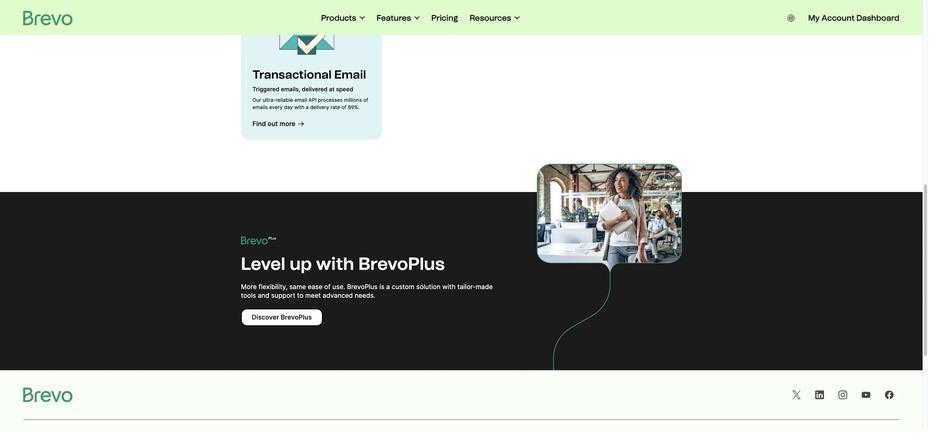 Task type: describe. For each thing, give the bounding box(es) containing it.
dashboard
[[857, 13, 900, 23]]

products
[[321, 13, 356, 23]]

transactional email
[[253, 68, 366, 82]]

rate
[[331, 104, 340, 110]]

twitter image
[[792, 391, 801, 400]]

ultra-
[[263, 97, 276, 103]]

home hero image image
[[275, 0, 348, 56]]

processes
[[318, 97, 343, 103]]

instagram image
[[839, 391, 847, 400]]

resources link
[[470, 13, 520, 23]]

needs.
[[355, 292, 375, 300]]

same
[[289, 283, 306, 291]]

resources
[[470, 13, 511, 23]]

to
[[297, 292, 303, 300]]

account
[[822, 13, 855, 23]]

support
[[271, 292, 295, 300]]

triggered
[[253, 86, 279, 93]]

tools
[[241, 292, 256, 300]]

discover
[[252, 314, 279, 321]]

made
[[476, 283, 493, 291]]

cta image image
[[537, 164, 682, 273]]

brevoplus inside button
[[281, 314, 312, 321]]

email
[[334, 68, 366, 82]]

speed
[[336, 86, 353, 93]]

pricing link
[[431, 13, 458, 23]]

delivery
[[310, 104, 329, 110]]

meet
[[305, 292, 321, 300]]

my account dashboard
[[808, 13, 900, 23]]

features
[[377, 13, 411, 23]]

solution
[[416, 283, 441, 291]]

flexibility,
[[259, 283, 288, 291]]

advanced
[[323, 292, 353, 300]]

email
[[295, 97, 307, 103]]

more
[[241, 283, 257, 291]]

a inside 'more flexibility, same ease of use. brevoplus is a custom solution with tailor-made tools and support to meet advanced needs.'
[[386, 283, 390, 291]]

level
[[241, 253, 285, 274]]

level up with brevoplus
[[241, 253, 445, 274]]

discover brevoplus button
[[241, 309, 323, 326]]

more
[[280, 120, 296, 128]]

use.
[[332, 283, 345, 291]]

1 vertical spatial brevo image
[[241, 236, 276, 245]]

99%.
[[348, 104, 360, 110]]

reliable
[[276, 97, 293, 103]]

facebook image
[[885, 391, 894, 400]]

transactional
[[253, 68, 332, 82]]

products link
[[321, 13, 365, 23]]



Task type: locate. For each thing, give the bounding box(es) containing it.
0 vertical spatial with
[[294, 104, 304, 110]]

1 vertical spatial of
[[342, 104, 346, 110]]

millions
[[344, 97, 362, 103]]

out
[[268, 120, 278, 128]]

triggered emails, delivered at speed
[[253, 86, 353, 93]]

button image
[[787, 15, 795, 22]]

of right rate
[[342, 104, 346, 110]]

my account dashboard link
[[808, 13, 900, 23]]

linkedin image
[[815, 391, 824, 400]]

day
[[284, 104, 293, 110]]

a
[[306, 104, 309, 110], [386, 283, 390, 291]]

with left tailor-
[[442, 283, 456, 291]]

features link
[[377, 13, 420, 23]]

youtube image
[[862, 391, 871, 400]]

with down email at left
[[294, 104, 304, 110]]

1 vertical spatial with
[[316, 253, 354, 274]]

my
[[808, 13, 820, 23]]

with for delivered
[[294, 104, 304, 110]]

2 vertical spatial of
[[324, 283, 331, 291]]

emails,
[[281, 86, 300, 93]]

at
[[329, 86, 335, 93]]

0 horizontal spatial of
[[324, 283, 331, 291]]

api
[[309, 97, 317, 103]]

a inside the our ultra-reliable email api processes millions of emails every day with a delivery rate of 99%.
[[306, 104, 309, 110]]

discover brevoplus
[[252, 314, 312, 321]]

with inside the our ultra-reliable email api processes millions of emails every day with a delivery rate of 99%.
[[294, 104, 304, 110]]

1 horizontal spatial a
[[386, 283, 390, 291]]

more flexibility, same ease of use. brevoplus is a custom solution with tailor-made tools and support to meet advanced needs.
[[241, 283, 493, 300]]

of inside 'more flexibility, same ease of use. brevoplus is a custom solution with tailor-made tools and support to meet advanced needs.'
[[324, 283, 331, 291]]

brevoplus down to
[[281, 314, 312, 321]]

0 vertical spatial brevo image
[[23, 11, 73, 25]]

tailor-
[[457, 283, 476, 291]]

0 horizontal spatial a
[[306, 104, 309, 110]]

2 vertical spatial brevoplus
[[281, 314, 312, 321]]

brevoplus
[[358, 253, 445, 274], [347, 283, 378, 291], [281, 314, 312, 321]]

of
[[363, 97, 368, 103], [342, 104, 346, 110], [324, 283, 331, 291]]

0 vertical spatial of
[[363, 97, 368, 103]]

find
[[253, 120, 266, 128]]

pricing
[[431, 13, 458, 23]]

2 horizontal spatial with
[[442, 283, 456, 291]]

brevo image
[[23, 11, 73, 25], [241, 236, 276, 245], [23, 388, 73, 402]]

find out more
[[253, 120, 296, 128]]

our ultra-reliable email api processes millions of emails every day with a delivery rate of 99%.
[[253, 97, 368, 110]]

custom
[[392, 283, 415, 291]]

up
[[290, 253, 312, 274]]

a right the is
[[386, 283, 390, 291]]

1 vertical spatial a
[[386, 283, 390, 291]]

brevoplus up custom
[[358, 253, 445, 274]]

emails
[[253, 104, 268, 110]]

of right millions
[[363, 97, 368, 103]]

our
[[253, 97, 261, 103]]

1 horizontal spatial with
[[316, 253, 354, 274]]

2 vertical spatial brevo image
[[23, 388, 73, 402]]

delivered
[[302, 86, 328, 93]]

every
[[269, 104, 283, 110]]

of left use.
[[324, 283, 331, 291]]

and
[[258, 292, 269, 300]]

with inside 'more flexibility, same ease of use. brevoplus is a custom solution with tailor-made tools and support to meet advanced needs.'
[[442, 283, 456, 291]]

brevoplus up needs.
[[347, 283, 378, 291]]

with for with
[[442, 283, 456, 291]]

2 horizontal spatial of
[[363, 97, 368, 103]]

with up use.
[[316, 253, 354, 274]]

a down "api"
[[306, 104, 309, 110]]

1 horizontal spatial of
[[342, 104, 346, 110]]

0 vertical spatial brevoplus
[[358, 253, 445, 274]]

is
[[379, 283, 384, 291]]

2 vertical spatial with
[[442, 283, 456, 291]]

1 vertical spatial brevoplus
[[347, 283, 378, 291]]

brevoplus inside 'more flexibility, same ease of use. brevoplus is a custom solution with tailor-made tools and support to meet advanced needs.'
[[347, 283, 378, 291]]

with
[[294, 104, 304, 110], [316, 253, 354, 274], [442, 283, 456, 291]]

0 horizontal spatial with
[[294, 104, 304, 110]]

ease
[[308, 283, 323, 291]]

0 vertical spatial a
[[306, 104, 309, 110]]



Task type: vqa. For each thing, say whether or not it's contained in the screenshot.
Ways on the left
no



